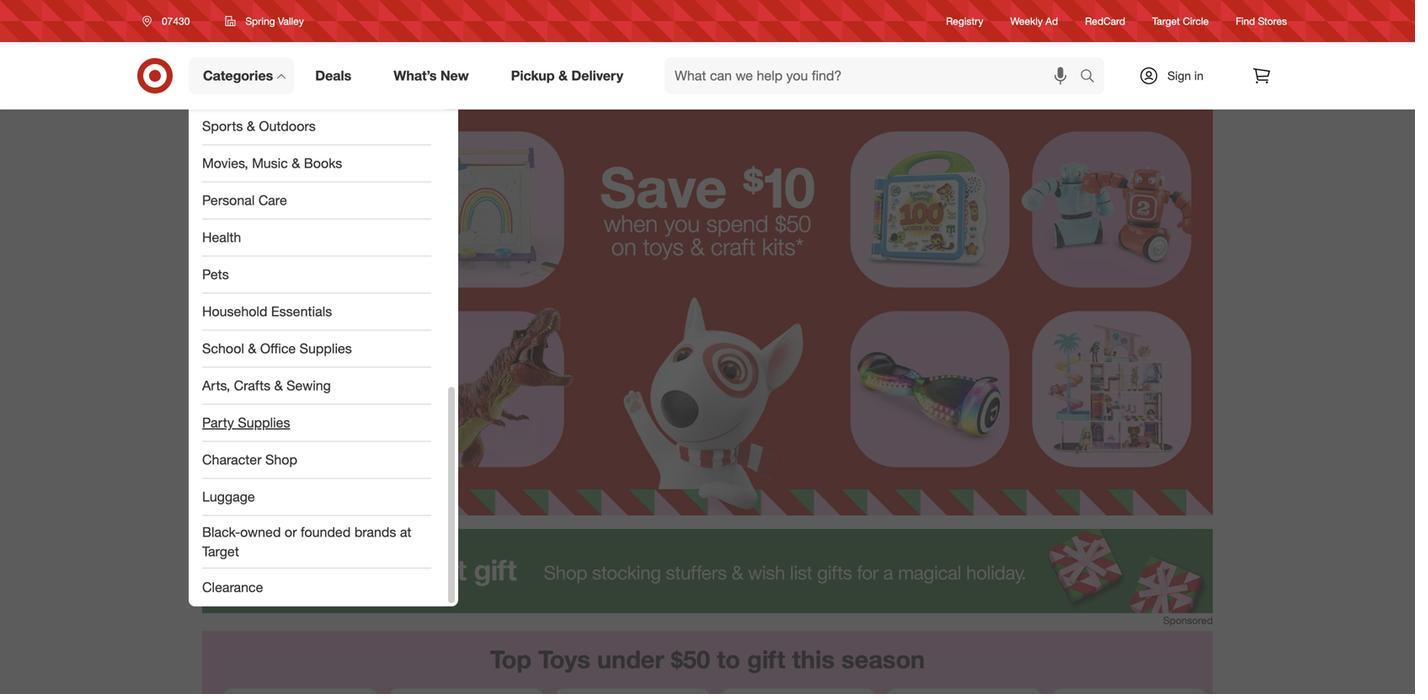 Task type: locate. For each thing, give the bounding box(es) containing it.
to
[[717, 645, 740, 674]]

save $10
[[600, 153, 815, 221]]

music
[[252, 155, 288, 171]]

when you spend $50 on toys & craft kits*
[[604, 209, 811, 261]]

shop
[[265, 452, 297, 468]]

& right toys
[[690, 232, 704, 261]]

sports
[[202, 118, 243, 134]]

$50 for spend
[[775, 209, 811, 238]]

find
[[1236, 15, 1255, 27]]

when
[[604, 209, 658, 238]]

health
[[202, 229, 241, 246]]

clearance
[[202, 579, 263, 595]]

sewing
[[287, 377, 331, 394]]

kits*
[[762, 232, 804, 261]]

weekly ad link
[[1011, 14, 1058, 28]]

0 vertical spatial target
[[1152, 15, 1180, 27]]

outdoors
[[259, 118, 316, 134]]

ad
[[1046, 15, 1058, 27]]

& right music
[[292, 155, 300, 171]]

spring valley
[[245, 15, 304, 27]]

search button
[[1072, 57, 1113, 98]]

arts,
[[202, 377, 230, 394]]

0 horizontal spatial $50
[[671, 645, 710, 674]]

supplies inside "link"
[[238, 415, 290, 431]]

sign in link
[[1125, 57, 1230, 94]]

1 horizontal spatial target
[[1152, 15, 1180, 27]]

search
[[1072, 69, 1113, 86]]

redcard
[[1085, 15, 1126, 27]]

0 vertical spatial $50
[[775, 209, 811, 238]]

$50 inside when you spend $50 on toys & craft kits*
[[775, 209, 811, 238]]

target
[[1152, 15, 1180, 27], [202, 543, 239, 560]]

supplies
[[300, 340, 352, 357], [238, 415, 290, 431]]

toys
[[538, 645, 590, 674]]

$50 for under
[[671, 645, 710, 674]]

& right pickup
[[559, 67, 568, 84]]

supplies down household essentials link
[[300, 340, 352, 357]]

$10
[[743, 153, 815, 221]]

$50
[[775, 209, 811, 238], [671, 645, 710, 674]]

1 horizontal spatial supplies
[[300, 340, 352, 357]]

top toys under $50 to gift this season
[[490, 645, 925, 674]]

carousel region
[[202, 631, 1213, 694]]

household
[[202, 303, 267, 320]]

what's new
[[394, 67, 469, 84]]

what's
[[394, 67, 437, 84]]

1 vertical spatial target
[[202, 543, 239, 560]]

0 horizontal spatial supplies
[[238, 415, 290, 431]]

1 horizontal spatial $50
[[775, 209, 811, 238]]

$50 right spend
[[775, 209, 811, 238]]

registry
[[946, 15, 984, 27]]

supplies down "arts, crafts & sewing"
[[238, 415, 290, 431]]

categories
[[203, 67, 273, 84]]

registry link
[[946, 14, 984, 28]]

character
[[202, 452, 262, 468]]

& right sports
[[247, 118, 255, 134]]

deals link
[[301, 57, 373, 94]]

under
[[597, 645, 664, 674]]

&
[[559, 67, 568, 84], [247, 118, 255, 134], [292, 155, 300, 171], [690, 232, 704, 261], [248, 340, 256, 357], [274, 377, 283, 394]]

personal
[[202, 192, 255, 209]]

& left office
[[248, 340, 256, 357]]

1 vertical spatial supplies
[[238, 415, 290, 431]]

new
[[440, 67, 469, 84]]

luggage
[[202, 489, 255, 505]]

& right crafts
[[274, 377, 283, 394]]

personal care
[[202, 192, 287, 209]]

target down black-
[[202, 543, 239, 560]]

school
[[202, 340, 244, 357]]

07430 button
[[131, 6, 208, 36]]

target left the circle
[[1152, 15, 1180, 27]]

top
[[490, 645, 532, 674]]

on
[[611, 232, 637, 261]]

target circle
[[1152, 15, 1209, 27]]

circle
[[1183, 15, 1209, 27]]

black-
[[202, 524, 240, 540]]

$50 inside carousel region
[[671, 645, 710, 674]]

personal care link
[[189, 182, 445, 219]]

luggage link
[[189, 479, 445, 516]]

household essentials
[[202, 303, 332, 320]]

black-owned or founded brands at target
[[202, 524, 411, 560]]

this
[[792, 645, 835, 674]]

$50 left to
[[671, 645, 710, 674]]

0 horizontal spatial target
[[202, 543, 239, 560]]

in
[[1195, 68, 1204, 83]]

1 vertical spatial $50
[[671, 645, 710, 674]]



Task type: describe. For each thing, give the bounding box(es) containing it.
spend
[[706, 209, 769, 238]]

you
[[664, 209, 700, 238]]

office
[[260, 340, 296, 357]]

craft
[[711, 232, 756, 261]]

movies, music & books
[[202, 155, 342, 171]]

spring
[[245, 15, 275, 27]]

target circle link
[[1152, 14, 1209, 28]]

sports & outdoors
[[202, 118, 316, 134]]

pickup
[[511, 67, 555, 84]]

save
[[600, 153, 727, 221]]

gift
[[747, 645, 786, 674]]

spring valley button
[[214, 6, 315, 36]]

pickup & delivery
[[511, 67, 623, 84]]

pickup & delivery link
[[497, 57, 644, 94]]

sponsored
[[1163, 614, 1213, 627]]

care
[[258, 192, 287, 209]]

target inside black-owned or founded brands at target
[[202, 543, 239, 560]]

character shop link
[[189, 442, 445, 479]]

black-owned or founded brands at target link
[[189, 516, 445, 569]]

valley
[[278, 15, 304, 27]]

arts, crafts & sewing link
[[189, 368, 445, 405]]

& inside when you spend $50 on toys & craft kits*
[[690, 232, 704, 261]]

season
[[842, 645, 925, 674]]

health link
[[189, 219, 445, 257]]

toys
[[643, 232, 684, 261]]

pets link
[[189, 257, 445, 294]]

movies,
[[202, 155, 248, 171]]

character shop
[[202, 452, 297, 468]]

party supplies link
[[189, 405, 445, 442]]

clearance link
[[189, 569, 445, 606]]

what's new link
[[379, 57, 490, 94]]

crafts
[[234, 377, 271, 394]]

advertisement region
[[202, 529, 1213, 613]]

stores
[[1258, 15, 1287, 27]]

or
[[285, 524, 297, 540]]

sign
[[1168, 68, 1191, 83]]

school & office supplies
[[202, 340, 352, 357]]

brands
[[355, 524, 396, 540]]

essentials
[[271, 303, 332, 320]]

find stores link
[[1236, 14, 1287, 28]]

school & office supplies link
[[189, 331, 445, 368]]

categories link
[[189, 57, 294, 94]]

sign in
[[1168, 68, 1204, 83]]

household essentials link
[[189, 294, 445, 331]]

movies, music & books link
[[189, 145, 445, 182]]

redcard link
[[1085, 14, 1126, 28]]

founded
[[301, 524, 351, 540]]

weekly ad
[[1011, 15, 1058, 27]]

What can we help you find? suggestions appear below search field
[[665, 57, 1084, 94]]

07430
[[162, 15, 190, 27]]

weekly
[[1011, 15, 1043, 27]]

at
[[400, 524, 411, 540]]

party
[[202, 415, 234, 431]]

0 vertical spatial supplies
[[300, 340, 352, 357]]

books
[[304, 155, 342, 171]]

pets
[[202, 266, 229, 283]]

find stores
[[1236, 15, 1287, 27]]

arts, crafts & sewing
[[202, 377, 331, 394]]

delivery
[[572, 67, 623, 84]]

deals
[[315, 67, 352, 84]]

party supplies
[[202, 415, 290, 431]]

owned
[[240, 524, 281, 540]]

sports & outdoors link
[[189, 108, 445, 145]]



Task type: vqa. For each thing, say whether or not it's contained in the screenshot.
Office
yes



